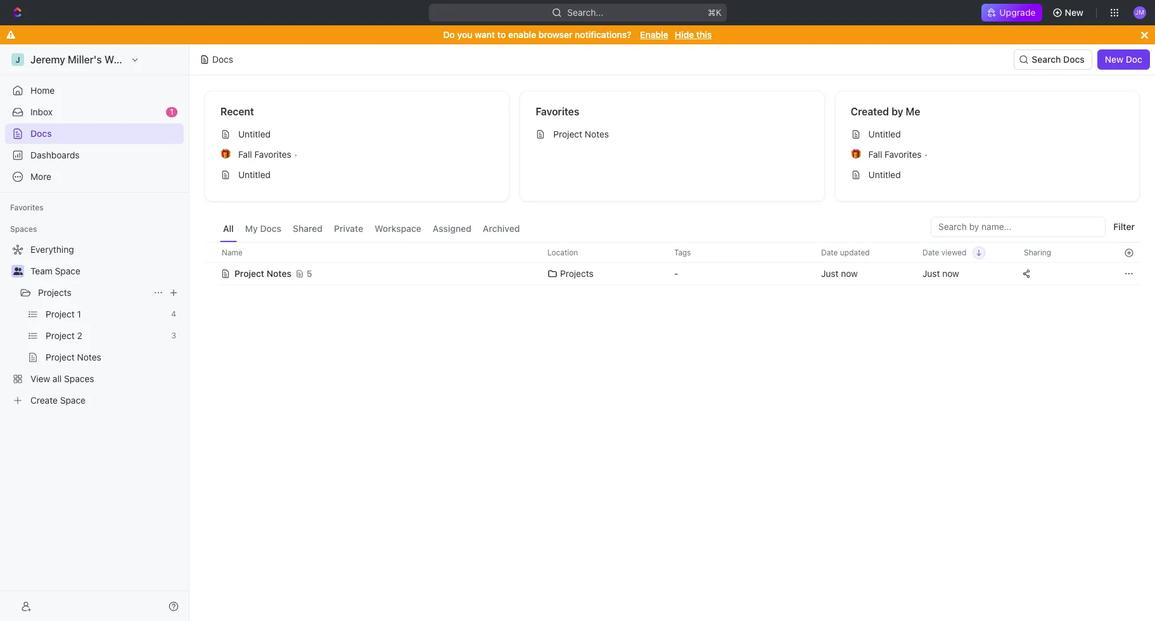 Task type: vqa. For each thing, say whether or not it's contained in the screenshot.
the new button at top right
yes



Task type: describe. For each thing, give the bounding box(es) containing it.
Search by name... text field
[[939, 217, 1099, 236]]

space for create space
[[60, 395, 86, 406]]

shared
[[293, 223, 323, 234]]

1 vertical spatial 1
[[77, 309, 81, 319]]

tags
[[674, 248, 691, 257]]

favorites inside button
[[10, 203, 44, 212]]

doc
[[1126, 54, 1143, 65]]

filter
[[1114, 221, 1135, 232]]

view
[[30, 373, 50, 384]]

do you want to enable browser notifications? enable hide this
[[443, 29, 712, 40]]

dashboards link
[[5, 145, 184, 165]]

home
[[30, 85, 55, 96]]

assigned button
[[430, 217, 475, 242]]

4
[[171, 309, 176, 319]]

updated
[[840, 248, 870, 257]]

more button
[[5, 167, 184, 187]]

date viewed
[[923, 248, 967, 257]]

my docs button
[[242, 217, 285, 242]]

user group image
[[13, 267, 23, 275]]

1 just from the left
[[821, 268, 839, 279]]

1 vertical spatial spaces
[[64, 373, 94, 384]]

assigned
[[433, 223, 472, 234]]

recent
[[221, 106, 254, 117]]

project for left project notes link
[[46, 352, 75, 363]]

dashboards
[[30, 150, 80, 160]]

more
[[30, 171, 51, 182]]

project 1
[[46, 309, 81, 319]]

browser
[[539, 29, 573, 40]]

view all spaces link
[[5, 369, 181, 389]]

favorites button
[[5, 200, 49, 216]]

search...
[[567, 7, 603, 18]]

notifications?
[[575, 29, 632, 40]]

all button
[[220, 217, 237, 242]]

home link
[[5, 80, 184, 101]]

1 horizontal spatial notes
[[267, 268, 292, 279]]

upgrade
[[1000, 7, 1036, 18]]

search docs button
[[1014, 49, 1093, 70]]

team space
[[30, 266, 80, 276]]

1 now from the left
[[841, 268, 858, 279]]

🎁 for created by me
[[851, 150, 861, 159]]

🎁 for recent
[[221, 150, 231, 159]]

create space link
[[5, 390, 181, 411]]

table containing project notes
[[205, 242, 1140, 286]]

new doc button
[[1098, 49, 1150, 70]]

search
[[1032, 54, 1061, 65]]

2 now from the left
[[943, 268, 960, 279]]

jeremy
[[30, 54, 65, 65]]

new button
[[1048, 3, 1091, 23]]

created by me
[[851, 106, 921, 117]]

hide
[[675, 29, 694, 40]]

1 just now from the left
[[821, 268, 858, 279]]

sharing
[[1024, 248, 1052, 257]]

location
[[548, 248, 578, 257]]

projects inside row
[[560, 268, 594, 279]]

do
[[443, 29, 455, 40]]

by
[[892, 106, 904, 117]]

new doc
[[1105, 54, 1143, 65]]

create
[[30, 395, 58, 406]]

fall favorites • for created by me
[[869, 149, 928, 160]]

docs inside tab list
[[260, 223, 281, 234]]

all
[[53, 373, 62, 384]]

jeremy miller's workspace
[[30, 54, 157, 65]]

jm
[[1136, 8, 1145, 16]]

this
[[697, 29, 712, 40]]

my docs
[[245, 223, 281, 234]]

team space link
[[30, 261, 181, 281]]

you
[[457, 29, 473, 40]]

filter button
[[1109, 217, 1140, 237]]

2 just now from the left
[[923, 268, 960, 279]]

1 horizontal spatial project notes
[[235, 268, 292, 279]]

new for new doc
[[1105, 54, 1124, 65]]

workspace inside sidebar navigation
[[104, 54, 157, 65]]

project for project 2 "link" on the bottom
[[46, 330, 75, 341]]

project 2 link
[[46, 326, 166, 346]]



Task type: locate. For each thing, give the bounding box(es) containing it.
new for new
[[1065, 7, 1084, 18]]

1 horizontal spatial just
[[923, 268, 940, 279]]

row
[[205, 242, 1140, 263], [205, 261, 1140, 286]]

0 horizontal spatial date
[[821, 248, 838, 257]]

search docs
[[1032, 54, 1085, 65]]

2 horizontal spatial notes
[[585, 129, 609, 139]]

project inside project 1 link
[[46, 309, 75, 319]]

private
[[334, 223, 363, 234]]

-
[[674, 268, 679, 279]]

docs right my
[[260, 223, 281, 234]]

0 vertical spatial workspace
[[104, 54, 157, 65]]

want
[[475, 29, 495, 40]]

project inside project 2 "link"
[[46, 330, 75, 341]]

1 horizontal spatial project notes link
[[531, 124, 814, 145]]

enable
[[508, 29, 536, 40]]

• for created by me
[[924, 149, 928, 159]]

date left viewed
[[923, 248, 940, 257]]

fall for recent
[[238, 149, 252, 160]]

to
[[498, 29, 506, 40]]

2 fall from the left
[[869, 149, 883, 160]]

j
[[15, 55, 20, 64]]

space
[[55, 266, 80, 276], [60, 395, 86, 406]]

2 date from the left
[[923, 248, 940, 257]]

just down 'date viewed'
[[923, 268, 940, 279]]

team
[[30, 266, 52, 276]]

0 horizontal spatial spaces
[[10, 224, 37, 234]]

5
[[307, 268, 312, 279]]

1 horizontal spatial fall favorites •
[[869, 149, 928, 160]]

private button
[[331, 217, 367, 242]]

view all spaces
[[30, 373, 94, 384]]

inbox
[[30, 106, 53, 117]]

0 vertical spatial space
[[55, 266, 80, 276]]

jeremy miller's workspace, , element
[[11, 53, 24, 66]]

date viewed button
[[915, 243, 986, 262]]

0 horizontal spatial fall
[[238, 149, 252, 160]]

1
[[170, 107, 174, 117], [77, 309, 81, 319]]

favorites
[[536, 106, 580, 117], [255, 149, 291, 160], [885, 149, 922, 160], [10, 203, 44, 212]]

1 vertical spatial new
[[1105, 54, 1124, 65]]

0 horizontal spatial 🎁
[[221, 150, 231, 159]]

docs
[[212, 54, 233, 65], [1064, 54, 1085, 65], [30, 128, 52, 139], [260, 223, 281, 234]]

create space
[[30, 395, 86, 406]]

new up search docs
[[1065, 7, 1084, 18]]

project for project 1 link
[[46, 309, 75, 319]]

me
[[906, 106, 921, 117]]

1 vertical spatial project notes
[[235, 268, 292, 279]]

1 • from the left
[[294, 149, 298, 159]]

docs down inbox
[[30, 128, 52, 139]]

2 vertical spatial project notes
[[46, 352, 101, 363]]

1 horizontal spatial 🎁
[[851, 150, 861, 159]]

tree inside sidebar navigation
[[5, 240, 184, 411]]

space down "view all spaces"
[[60, 395, 86, 406]]

0 vertical spatial new
[[1065, 7, 1084, 18]]

projects down location
[[560, 268, 594, 279]]

everything link
[[5, 240, 181, 260]]

jm button
[[1130, 3, 1150, 23]]

2 🎁 from the left
[[851, 150, 861, 159]]

spaces right all
[[64, 373, 94, 384]]

1 fall favorites • from the left
[[238, 149, 298, 160]]

1 horizontal spatial fall
[[869, 149, 883, 160]]

row containing project notes
[[205, 261, 1140, 286]]

my
[[245, 223, 258, 234]]

0 vertical spatial notes
[[585, 129, 609, 139]]

🎁 down recent
[[221, 150, 231, 159]]

all
[[223, 223, 234, 234]]

row down tags
[[205, 261, 1140, 286]]

workspace
[[104, 54, 157, 65], [375, 223, 421, 234]]

0 horizontal spatial just
[[821, 268, 839, 279]]

0 horizontal spatial fall favorites •
[[238, 149, 298, 160]]

0 horizontal spatial new
[[1065, 7, 1084, 18]]

0 vertical spatial project notes link
[[531, 124, 814, 145]]

archived
[[483, 223, 520, 234]]

miller's
[[68, 54, 102, 65]]

2 horizontal spatial project notes
[[554, 129, 609, 139]]

0 vertical spatial project notes
[[554, 129, 609, 139]]

everything
[[30, 244, 74, 255]]

just now down date updated button
[[821, 268, 858, 279]]

⌘k
[[708, 7, 722, 18]]

fall for created by me
[[869, 149, 883, 160]]

3
[[171, 331, 176, 340]]

0 vertical spatial spaces
[[10, 224, 37, 234]]

projects inside projects link
[[38, 287, 71, 298]]

tab list
[[220, 217, 523, 242]]

2 just from the left
[[923, 268, 940, 279]]

1 horizontal spatial 1
[[170, 107, 174, 117]]

just down date updated button
[[821, 268, 839, 279]]

new inside 'button'
[[1065, 7, 1084, 18]]

just
[[821, 268, 839, 279], [923, 268, 940, 279]]

now
[[841, 268, 858, 279], [943, 268, 960, 279]]

now down date viewed button
[[943, 268, 960, 279]]

0 horizontal spatial workspace
[[104, 54, 157, 65]]

fall down recent
[[238, 149, 252, 160]]

just now down 'date viewed'
[[923, 268, 960, 279]]

2
[[77, 330, 82, 341]]

0 horizontal spatial •
[[294, 149, 298, 159]]

• for recent
[[294, 149, 298, 159]]

workspace button
[[372, 217, 425, 242]]

new left doc
[[1105, 54, 1124, 65]]

upgrade link
[[982, 4, 1042, 22]]

now down date updated button
[[841, 268, 858, 279]]

archived button
[[480, 217, 523, 242]]

date
[[821, 248, 838, 257], [923, 248, 940, 257]]

viewed
[[942, 248, 967, 257]]

1 fall from the left
[[238, 149, 252, 160]]

date for date viewed
[[923, 248, 940, 257]]

0 vertical spatial 1
[[170, 107, 174, 117]]

enable
[[640, 29, 669, 40]]

fall down created
[[869, 149, 883, 160]]

row containing name
[[205, 242, 1140, 263]]

docs inside sidebar navigation
[[30, 128, 52, 139]]

0 vertical spatial projects
[[560, 268, 594, 279]]

spaces
[[10, 224, 37, 234], [64, 373, 94, 384]]

new inside button
[[1105, 54, 1124, 65]]

2 row from the top
[[205, 261, 1140, 286]]

fall favorites •
[[238, 149, 298, 160], [869, 149, 928, 160]]

1 date from the left
[[821, 248, 838, 257]]

1 horizontal spatial new
[[1105, 54, 1124, 65]]

workspace right "private"
[[375, 223, 421, 234]]

untitled link
[[216, 124, 499, 145], [846, 124, 1130, 145], [216, 165, 499, 185], [846, 165, 1130, 185]]

space right "team"
[[55, 266, 80, 276]]

1 horizontal spatial now
[[943, 268, 960, 279]]

space for team space
[[55, 266, 80, 276]]

fall favorites • for recent
[[238, 149, 298, 160]]

0 horizontal spatial just now
[[821, 268, 858, 279]]

project notes inside sidebar navigation
[[46, 352, 101, 363]]

0 horizontal spatial project notes link
[[46, 347, 181, 368]]

1 vertical spatial project notes link
[[46, 347, 181, 368]]

🎁
[[221, 150, 231, 159], [851, 150, 861, 159]]

projects
[[560, 268, 594, 279], [38, 287, 71, 298]]

project notes
[[554, 129, 609, 139], [235, 268, 292, 279], [46, 352, 101, 363]]

date updated
[[821, 248, 870, 257]]

1 horizontal spatial •
[[924, 149, 928, 159]]

project notes link
[[531, 124, 814, 145], [46, 347, 181, 368]]

notes inside sidebar navigation
[[77, 352, 101, 363]]

0 horizontal spatial project notes
[[46, 352, 101, 363]]

•
[[294, 149, 298, 159], [924, 149, 928, 159]]

1 vertical spatial space
[[60, 395, 86, 406]]

created
[[851, 106, 889, 117]]

projects down team space
[[38, 287, 71, 298]]

spaces down 'favorites' button
[[10, 224, 37, 234]]

tree containing everything
[[5, 240, 184, 411]]

date left 'updated' at the top right
[[821, 248, 838, 257]]

name
[[222, 248, 243, 257]]

1 vertical spatial notes
[[267, 268, 292, 279]]

2 fall favorites • from the left
[[869, 149, 928, 160]]

notes
[[585, 129, 609, 139], [267, 268, 292, 279], [77, 352, 101, 363]]

fall favorites • down recent
[[238, 149, 298, 160]]

date for date updated
[[821, 248, 838, 257]]

2 • from the left
[[924, 149, 928, 159]]

0 horizontal spatial projects
[[38, 287, 71, 298]]

shared button
[[290, 217, 326, 242]]

projects link
[[38, 283, 148, 303]]

project
[[554, 129, 583, 139], [235, 268, 264, 279], [46, 309, 75, 319], [46, 330, 75, 341], [46, 352, 75, 363]]

2 vertical spatial notes
[[77, 352, 101, 363]]

1 horizontal spatial workspace
[[375, 223, 421, 234]]

table
[[205, 242, 1140, 286]]

tree
[[5, 240, 184, 411]]

project 1 link
[[46, 304, 166, 325]]

date updated button
[[814, 243, 878, 262]]

1 horizontal spatial spaces
[[64, 373, 94, 384]]

1 vertical spatial projects
[[38, 287, 71, 298]]

🎁 down created
[[851, 150, 861, 159]]

fall favorites • down the by
[[869, 149, 928, 160]]

tab list containing all
[[220, 217, 523, 242]]

filter button
[[1109, 217, 1140, 237]]

1 horizontal spatial date
[[923, 248, 940, 257]]

workspace inside button
[[375, 223, 421, 234]]

new
[[1065, 7, 1084, 18], [1105, 54, 1124, 65]]

0 horizontal spatial now
[[841, 268, 858, 279]]

row up the -
[[205, 242, 1140, 263]]

0 horizontal spatial 1
[[77, 309, 81, 319]]

1 horizontal spatial just now
[[923, 268, 960, 279]]

1 🎁 from the left
[[221, 150, 231, 159]]

project 2
[[46, 330, 82, 341]]

workspace right miller's
[[104, 54, 157, 65]]

docs right search
[[1064, 54, 1085, 65]]

sidebar navigation
[[0, 44, 192, 621]]

1 row from the top
[[205, 242, 1140, 263]]

just now
[[821, 268, 858, 279], [923, 268, 960, 279]]

1 vertical spatial workspace
[[375, 223, 421, 234]]

docs up recent
[[212, 54, 233, 65]]

docs link
[[5, 124, 184, 144]]

fall
[[238, 149, 252, 160], [869, 149, 883, 160]]

0 horizontal spatial notes
[[77, 352, 101, 363]]

1 horizontal spatial projects
[[560, 268, 594, 279]]



